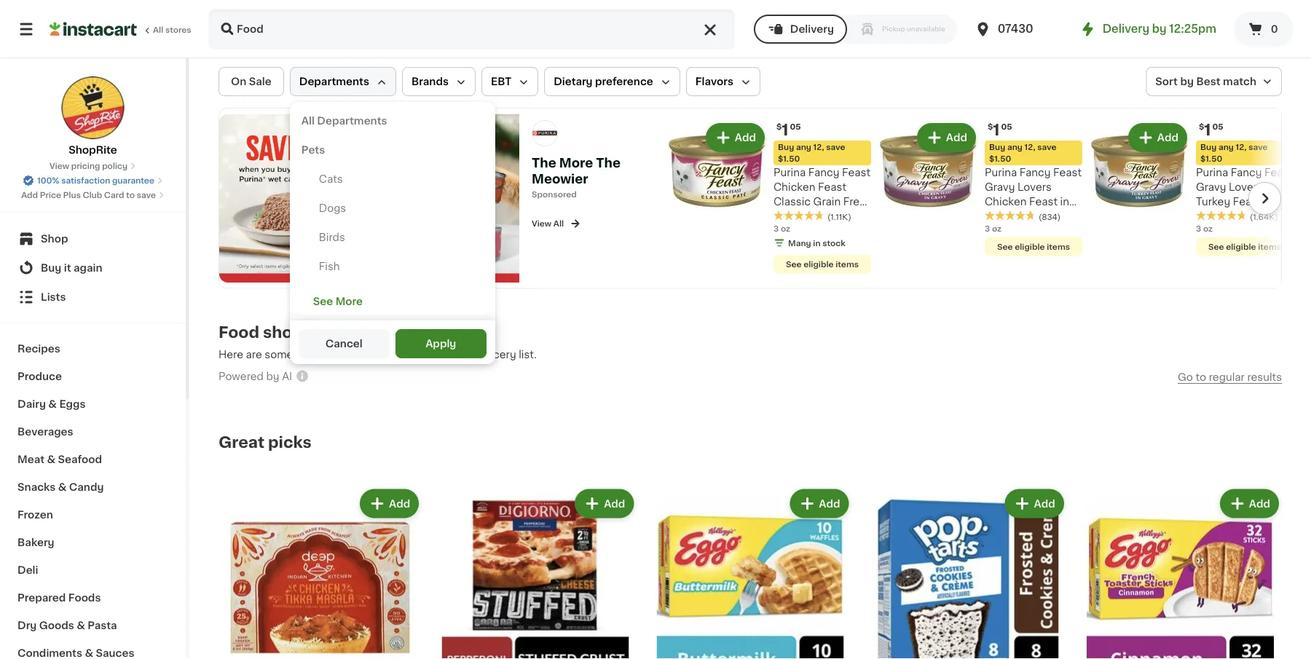 Task type: describe. For each thing, give the bounding box(es) containing it.
$ 1 05 for purina fancy feast gravy lovers chicken feast in gravy gourmet cat food in wet cat food gravy
[[988, 122, 1013, 137]]

Best match Sort by field
[[1146, 67, 1282, 96]]

delivery for delivery by 12:25pm
[[1103, 24, 1150, 34]]

Fish radio
[[296, 254, 490, 280]]

12, for purina fancy feast gravy lovers turkey feast gourmet cat food in wet cat food gravy
[[1236, 143, 1247, 151]]

add inside add price plus club card to save link
[[21, 191, 38, 199]]

cancel
[[326, 339, 363, 349]]

$ 1 05 for purina fancy feast gravy lovers turkey feast gourmet cat food in wet cat food gravy
[[1199, 122, 1224, 137]]

dry goods & pasta link
[[9, 612, 177, 640]]

view all
[[532, 220, 564, 228]]

buy it again
[[41, 263, 102, 273]]

see eligible items button for cat
[[1197, 237, 1294, 256]]

Dogs radio
[[296, 195, 490, 222]]

3 oz for purina fancy feast chicken feast classic grain free wet cat food pate
[[774, 224, 791, 232]]

beverages link
[[9, 418, 177, 446]]

any for purina fancy feast gravy lovers turkey feast gourmet cat food in wet cat food gravy
[[1219, 143, 1234, 151]]

All Departments radio
[[296, 108, 490, 134]]

chicken inside purina fancy feast chicken feast classic grain free wet cat food pate
[[774, 182, 816, 192]]

gourmet inside purina fancy feast gravy lovers chicken feast in gravy gourmet cat food in wet cat food gravy
[[1018, 211, 1064, 222]]

here
[[219, 349, 243, 360]]

items for purina fancy feast gravy lovers chicken feast in gravy gourmet cat food in wet cat food gravy
[[1047, 243, 1070, 251]]

foods
[[68, 593, 101, 603]]

powered by ai link
[[219, 369, 310, 387]]

items for purina fancy feast gravy lovers turkey feast gourmet cat food in wet cat food gravy
[[1259, 243, 1282, 251]]

add price plus club card to save link
[[21, 189, 165, 201]]

produce
[[17, 372, 62, 382]]

(834)
[[1039, 213, 1061, 221]]

club
[[83, 191, 102, 199]]

bakery link
[[9, 529, 177, 557]]

dairy & eggs link
[[9, 391, 177, 418]]

prepared
[[17, 593, 66, 603]]

lists
[[41, 292, 66, 302]]

$1.50 for purina fancy feast chicken feast classic grain free wet cat food pate
[[778, 155, 800, 163]]

dry goods & pasta
[[17, 621, 117, 631]]

0 horizontal spatial see eligible items button
[[774, 255, 872, 274]]

0
[[1271, 24, 1279, 34]]

save for purina fancy feast gravy lovers chicken feast in gravy gourmet cat food in wet cat food gravy
[[1038, 143, 1057, 151]]

& for condiments
[[85, 649, 93, 659]]

shop
[[41, 234, 68, 244]]

lists link
[[9, 283, 177, 312]]

picks
[[268, 435, 312, 450]]

powered
[[219, 372, 264, 382]]

lovers for chicken
[[1018, 182, 1052, 192]]

plus
[[63, 191, 81, 199]]

Cats radio
[[296, 166, 490, 192]]

go
[[1178, 372, 1194, 383]]

eggs
[[59, 399, 86, 410]]

meat & seafood
[[17, 455, 102, 465]]

purina fancy feast gravy lovers chicken feast in gravy gourmet cat food in wet cat food gravy
[[985, 168, 1082, 251]]

pate
[[847, 211, 870, 222]]

& for dairy
[[48, 399, 57, 410]]

go to regular results button
[[1178, 372, 1282, 383]]

great
[[219, 435, 265, 450]]

0 button
[[1234, 12, 1294, 47]]

price
[[40, 191, 61, 199]]

many in stock
[[788, 239, 846, 247]]

3 for purina fancy feast chicken feast classic grain free wet cat food pate
[[774, 224, 779, 232]]

save for purina fancy feast chicken feast classic grain free wet cat food pate
[[827, 143, 846, 151]]

food inside purina fancy feast chicken feast classic grain free wet cat food pate
[[818, 211, 844, 222]]

dietary preference
[[554, 77, 653, 87]]

shoprite link
[[61, 76, 125, 157]]

eligible for in
[[1015, 243, 1045, 251]]

& left pasta on the bottom left
[[77, 621, 85, 631]]

pets
[[302, 145, 325, 155]]

on
[[231, 77, 247, 87]]

turkey
[[1197, 197, 1231, 207]]

dairy & eggs
[[17, 399, 86, 410]]

eligible for cat
[[1227, 243, 1257, 251]]

brands button
[[402, 67, 476, 96]]

the more the meowier image
[[219, 114, 520, 283]]

results
[[1248, 372, 1282, 383]]

see for in
[[1209, 243, 1225, 251]]

07430 button
[[975, 9, 1062, 50]]

here are some essential food items to add to your grocery list.
[[219, 349, 537, 360]]

see more button
[[296, 289, 490, 315]]

in down (834)
[[1035, 226, 1044, 236]]

on sale button
[[219, 67, 284, 96]]

departments inside dropdown button
[[299, 77, 369, 87]]

see eligible items for cat
[[1209, 243, 1282, 251]]

buy any 12, save $1.50 for purina fancy feast gravy lovers chicken feast in gravy gourmet cat food in wet cat food gravy
[[990, 143, 1057, 163]]

snacks
[[17, 482, 56, 493]]

buy for purina fancy feast gravy lovers turkey feast gourmet cat food in wet cat food gravy
[[1201, 143, 1217, 151]]

to down the apply
[[437, 349, 448, 360]]

flavors
[[696, 77, 734, 87]]

apply button
[[396, 329, 487, 359]]

buy left the it
[[41, 263, 61, 273]]

purina image
[[532, 120, 558, 146]]

service type group
[[754, 15, 957, 44]]

it
[[64, 263, 71, 273]]

deli link
[[9, 557, 177, 584]]

sale
[[249, 77, 272, 87]]

regular
[[1209, 372, 1245, 383]]

in left stock
[[813, 239, 821, 247]]

see eligible items for in
[[998, 243, 1070, 251]]

spo
[[532, 191, 548, 199]]

Search field
[[210, 10, 734, 48]]

meat
[[17, 455, 44, 465]]

add price plus club card to save
[[21, 191, 156, 199]]

ai
[[282, 372, 292, 382]]

nsored
[[548, 191, 577, 199]]

dogs
[[319, 203, 346, 214]]

in inside purina fancy feast gravy lovers turkey feast gourmet cat food in wet cat food gravy
[[1197, 226, 1206, 236]]

dietary
[[554, 77, 593, 87]]

fancy for turkey
[[1231, 168, 1262, 178]]

delivery for delivery
[[790, 24, 834, 34]]

0 horizontal spatial see eligible items
[[786, 260, 859, 268]]

free
[[844, 197, 866, 207]]

sort
[[1156, 77, 1178, 87]]

meowier
[[532, 173, 589, 185]]

flavors button
[[686, 67, 761, 96]]

buy for purina fancy feast chicken feast classic grain free wet cat food pate
[[778, 143, 794, 151]]

3 oz for purina fancy feast gravy lovers chicken feast in gravy gourmet cat food in wet cat food gravy
[[985, 224, 1002, 232]]

go to regular results
[[1178, 372, 1282, 383]]

deli
[[17, 565, 38, 576]]

recipes link
[[9, 335, 177, 363]]

your
[[451, 349, 474, 360]]

guarantee
[[112, 177, 154, 185]]

dry
[[17, 621, 37, 631]]

oz for food
[[781, 224, 791, 232]]

instacart logo image
[[50, 20, 137, 38]]

to inside button
[[1196, 372, 1207, 383]]

items right food
[[371, 349, 399, 360]]



Task type: locate. For each thing, give the bounding box(es) containing it.
by inside 'link'
[[1153, 24, 1167, 34]]

see eligible items
[[998, 243, 1070, 251], [1209, 243, 1282, 251], [786, 260, 859, 268]]

pricing
[[71, 162, 100, 170]]

3 oz for purina fancy feast gravy lovers turkey feast gourmet cat food in wet cat food gravy
[[1197, 224, 1213, 232]]

departments down departments dropdown button
[[317, 116, 387, 126]]

1 any from the left
[[796, 143, 812, 151]]

3 3 oz from the left
[[1197, 224, 1213, 232]]

0 horizontal spatial oz
[[781, 224, 791, 232]]

fancy up grain
[[809, 168, 840, 178]]

1 vertical spatial departments
[[317, 116, 387, 126]]

0 horizontal spatial more
[[336, 297, 363, 307]]

items down (834)
[[1047, 243, 1070, 251]]

2 buy any 12, save $1.50 from the left
[[990, 143, 1057, 163]]

12, up purina fancy feast chicken feast classic grain free wet cat food pate
[[814, 143, 825, 151]]

wet inside purina fancy feast chicken feast classic grain free wet cat food pate
[[774, 211, 794, 222]]

lovers up (1.64k)
[[1229, 182, 1264, 192]]

save up purina fancy feast chicken feast classic grain free wet cat food pate
[[827, 143, 846, 151]]

$1.50 up classic
[[778, 155, 800, 163]]

beverages
[[17, 427, 73, 437]]

more inside the more the meowier spo nsored
[[559, 157, 593, 169]]

2 12, from the left
[[1025, 143, 1036, 151]]

by left 12:25pm
[[1153, 24, 1167, 34]]

by right sort
[[1181, 77, 1194, 87]]

& right meat
[[47, 455, 55, 465]]

1 horizontal spatial fancy
[[1020, 168, 1051, 178]]

3 3 from the left
[[1197, 224, 1202, 232]]

1 $ from the left
[[777, 123, 782, 131]]

0 horizontal spatial 3 oz
[[774, 224, 791, 232]]

gourmet inside purina fancy feast gravy lovers turkey feast gourmet cat food in wet cat food gravy
[[1197, 211, 1242, 222]]

dietary preference button
[[544, 67, 680, 96]]

fancy up (834)
[[1020, 168, 1051, 178]]

sort by best match
[[1156, 77, 1257, 87]]

stores
[[165, 26, 191, 34]]

food shopping
[[219, 325, 339, 340]]

wet down (834)
[[1046, 226, 1067, 236]]

& for snacks
[[58, 482, 67, 493]]

1 horizontal spatial all
[[302, 116, 315, 126]]

2 horizontal spatial purina
[[1197, 168, 1229, 178]]

fancy for chicken
[[1020, 168, 1051, 178]]

3 oz
[[774, 224, 791, 232], [985, 224, 1002, 232], [1197, 224, 1213, 232]]

$ 1 05 for purina fancy feast chicken feast classic grain free wet cat food pate
[[777, 122, 801, 137]]

chicken inside purina fancy feast gravy lovers chicken feast in gravy gourmet cat food in wet cat food gravy
[[985, 197, 1027, 207]]

items for purina fancy feast chicken feast classic grain free wet cat food pate
[[836, 260, 859, 268]]

2 1 from the left
[[993, 122, 1000, 137]]

12, up purina fancy feast gravy lovers turkey feast gourmet cat food in wet cat food gravy
[[1236, 143, 1247, 151]]

1 horizontal spatial 05
[[1002, 123, 1013, 131]]

2 horizontal spatial 05
[[1213, 123, 1224, 131]]

1 for purina fancy feast gravy lovers turkey feast gourmet cat food in wet cat food gravy
[[1205, 122, 1211, 137]]

departments
[[299, 77, 369, 87], [317, 116, 387, 126]]

any up 'turkey' at the top right
[[1219, 143, 1234, 151]]

more
[[559, 157, 593, 169], [336, 297, 363, 307]]

2 $1.50 from the left
[[990, 155, 1012, 163]]

1 horizontal spatial oz
[[992, 224, 1002, 232]]

departments up all departments at the left
[[299, 77, 369, 87]]

oz for cat
[[992, 224, 1002, 232]]

by inside field
[[1181, 77, 1194, 87]]

1 vertical spatial all
[[302, 116, 315, 126]]

1 horizontal spatial 12,
[[1025, 143, 1036, 151]]

0 horizontal spatial $1.50
[[778, 155, 800, 163]]

see eligible items down many in stock
[[786, 260, 859, 268]]

05 for purina fancy feast gravy lovers turkey feast gourmet cat food in wet cat food gravy
[[1213, 123, 1224, 131]]

satisfaction
[[61, 177, 110, 185]]

1 vertical spatial more
[[336, 297, 363, 307]]

2 horizontal spatial see eligible items button
[[1197, 237, 1294, 256]]

2 oz from the left
[[992, 224, 1002, 232]]

in up (834)
[[1061, 197, 1070, 207]]

1 1 from the left
[[782, 122, 789, 137]]

None search field
[[208, 9, 735, 50]]

3 $ 1 05 from the left
[[1199, 122, 1224, 137]]

all left "stores"
[[153, 26, 163, 34]]

2 horizontal spatial fancy
[[1231, 168, 1262, 178]]

view for view pricing policy
[[49, 162, 69, 170]]

eligible down (1.64k)
[[1227, 243, 1257, 251]]

07430
[[998, 24, 1034, 34]]

0 horizontal spatial all
[[153, 26, 163, 34]]

again
[[74, 263, 102, 273]]

purina for purina fancy feast gravy lovers turkey feast gourmet cat food in wet cat food gravy
[[1197, 168, 1229, 178]]

2 any from the left
[[1008, 143, 1023, 151]]

buy any 12, save $1.50 up purina fancy feast gravy lovers chicken feast in gravy gourmet cat food in wet cat food gravy at the top right of page
[[990, 143, 1057, 163]]

3 purina from the left
[[1197, 168, 1229, 178]]

1 gourmet from the left
[[1018, 211, 1064, 222]]

0 horizontal spatial 3
[[774, 224, 779, 232]]

birds
[[319, 232, 345, 243]]

1 fancy from the left
[[809, 168, 840, 178]]

condiments & sauces
[[17, 649, 134, 659]]

1 horizontal spatial by
[[1153, 24, 1167, 34]]

0 horizontal spatial any
[[796, 143, 812, 151]]

any for purina fancy feast chicken feast classic grain free wet cat food pate
[[796, 143, 812, 151]]

(1.64k)
[[1250, 213, 1279, 221]]

lovers inside purina fancy feast gravy lovers chicken feast in gravy gourmet cat food in wet cat food gravy
[[1018, 182, 1052, 192]]

shop link
[[9, 224, 177, 254]]

3 12, from the left
[[1236, 143, 1247, 151]]

fancy inside purina fancy feast gravy lovers chicken feast in gravy gourmet cat food in wet cat food gravy
[[1020, 168, 1051, 178]]

2 05 from the left
[[1002, 123, 1013, 131]]

1 horizontal spatial 3 oz
[[985, 224, 1002, 232]]

1 12, from the left
[[814, 143, 825, 151]]

3 1 from the left
[[1205, 122, 1211, 137]]

1 vertical spatial view
[[532, 220, 552, 228]]

purina inside purina fancy feast gravy lovers turkey feast gourmet cat food in wet cat food gravy
[[1197, 168, 1229, 178]]

100% satisfaction guarantee
[[37, 177, 154, 185]]

brands
[[412, 77, 449, 87]]

12, for purina fancy feast gravy lovers chicken feast in gravy gourmet cat food in wet cat food gravy
[[1025, 143, 1036, 151]]

purina inside purina fancy feast chicken feast classic grain free wet cat food pate
[[774, 168, 806, 178]]

12,
[[814, 143, 825, 151], [1025, 143, 1036, 151], [1236, 143, 1247, 151]]

1 horizontal spatial $ 1 05
[[988, 122, 1013, 137]]

see for food
[[786, 260, 802, 268]]

1 purina from the left
[[774, 168, 806, 178]]

★★★★★
[[774, 211, 825, 221], [774, 211, 825, 221], [985, 211, 1036, 221], [985, 211, 1036, 221], [1197, 211, 1248, 221], [1197, 211, 1248, 221]]

buy up 'turkey' at the top right
[[1201, 143, 1217, 151]]

1 05 from the left
[[790, 123, 801, 131]]

1 $ 1 05 from the left
[[777, 122, 801, 137]]

2 horizontal spatial $
[[1199, 123, 1205, 131]]

condiments & sauces link
[[9, 640, 177, 659]]

& left eggs
[[48, 399, 57, 410]]

2 horizontal spatial 12,
[[1236, 143, 1247, 151]]

$ for purina fancy feast gravy lovers turkey feast gourmet cat food in wet cat food gravy
[[1199, 123, 1205, 131]]

classic
[[774, 197, 811, 207]]

1 horizontal spatial chicken
[[985, 197, 1027, 207]]

12, up purina fancy feast gravy lovers chicken feast in gravy gourmet cat food in wet cat food gravy at the top right of page
[[1025, 143, 1036, 151]]

buy up classic
[[778, 143, 794, 151]]

$1.50
[[778, 155, 800, 163], [990, 155, 1012, 163], [1201, 155, 1223, 163]]

prepared foods link
[[9, 584, 177, 612]]

0 horizontal spatial 12,
[[814, 143, 825, 151]]

see eligible items button down (1.64k)
[[1197, 237, 1294, 256]]

buy for purina fancy feast gravy lovers chicken feast in gravy gourmet cat food in wet cat food gravy
[[990, 143, 1006, 151]]

$ for purina fancy feast chicken feast classic grain free wet cat food pate
[[777, 123, 782, 131]]

frozen link
[[9, 501, 177, 529]]

purina for purina fancy feast gravy lovers chicken feast in gravy gourmet cat food in wet cat food gravy
[[985, 168, 1017, 178]]

fish
[[319, 262, 340, 272]]

delivery inside 'link'
[[1103, 24, 1150, 34]]

view
[[49, 162, 69, 170], [532, 220, 552, 228]]

fancy inside purina fancy feast chicken feast classic grain free wet cat food pate
[[809, 168, 840, 178]]

buy any 12, save $1.50
[[778, 143, 846, 163], [990, 143, 1057, 163], [1201, 143, 1268, 163]]

3 $ from the left
[[1199, 123, 1205, 131]]

2 vertical spatial all
[[554, 220, 564, 228]]

0 horizontal spatial gourmet
[[1018, 211, 1064, 222]]

save up purina fancy feast gravy lovers turkey feast gourmet cat food in wet cat food gravy
[[1249, 143, 1268, 151]]

1 horizontal spatial $1.50
[[990, 155, 1012, 163]]

buy up purina fancy feast gravy lovers chicken feast in gravy gourmet cat food in wet cat food gravy at the top right of page
[[990, 143, 1006, 151]]

1 horizontal spatial more
[[559, 157, 593, 169]]

fancy inside purina fancy feast gravy lovers turkey feast gourmet cat food in wet cat food gravy
[[1231, 168, 1262, 178]]

fancy for classic
[[809, 168, 840, 178]]

(1.11k)
[[828, 213, 852, 221]]

save
[[827, 143, 846, 151], [1038, 143, 1057, 151], [1249, 143, 1268, 151], [137, 191, 156, 199]]

see eligible items button down many in stock
[[774, 255, 872, 274]]

0 horizontal spatial by
[[266, 372, 280, 382]]

$1.50 for purina fancy feast gravy lovers turkey feast gourmet cat food in wet cat food gravy
[[1201, 155, 1223, 163]]

see eligible items button for in
[[985, 237, 1083, 256]]

2 horizontal spatial any
[[1219, 143, 1234, 151]]

all departments
[[302, 116, 387, 126]]

delivery by 12:25pm
[[1103, 24, 1217, 34]]

grocery
[[476, 349, 516, 360]]

pasta
[[88, 621, 117, 631]]

recipes
[[17, 344, 60, 354]]

0 vertical spatial by
[[1153, 24, 1167, 34]]

2 gourmet from the left
[[1197, 211, 1242, 222]]

more for see
[[336, 297, 363, 307]]

1 horizontal spatial delivery
[[1103, 24, 1150, 34]]

$1.50 for purina fancy feast gravy lovers chicken feast in gravy gourmet cat food in wet cat food gravy
[[990, 155, 1012, 163]]

0 horizontal spatial delivery
[[790, 24, 834, 34]]

lovers up (834)
[[1018, 182, 1052, 192]]

0 vertical spatial departments
[[299, 77, 369, 87]]

eligible
[[1015, 243, 1045, 251], [1227, 243, 1257, 251], [804, 260, 834, 268]]

2 purina from the left
[[985, 168, 1017, 178]]

1 horizontal spatial lovers
[[1229, 182, 1264, 192]]

$1.50 up purina fancy feast gravy lovers chicken feast in gravy gourmet cat food in wet cat food gravy at the top right of page
[[990, 155, 1012, 163]]

1 horizontal spatial eligible
[[1015, 243, 1045, 251]]

3 for purina fancy feast gravy lovers turkey feast gourmet cat food in wet cat food gravy
[[1197, 224, 1202, 232]]

many
[[788, 239, 812, 247]]

by for powered
[[266, 372, 280, 382]]

2 vertical spatial by
[[266, 372, 280, 382]]

2 horizontal spatial 1
[[1205, 122, 1211, 137]]

dairy
[[17, 399, 46, 410]]

3 for purina fancy feast gravy lovers chicken feast in gravy gourmet cat food in wet cat food gravy
[[985, 224, 990, 232]]

view up 100%
[[49, 162, 69, 170]]

& left candy
[[58, 482, 67, 493]]

buy any 12, save $1.50 up 'turkey' at the top right
[[1201, 143, 1268, 163]]

2 the from the left
[[596, 157, 621, 169]]

fancy up (1.64k)
[[1231, 168, 1262, 178]]

purina fancy feast gravy lovers turkey feast gourmet cat food in wet cat food gravy
[[1197, 168, 1293, 251]]

3 any from the left
[[1219, 143, 1234, 151]]

see for cat
[[998, 243, 1013, 251]]

in down 'turkey' at the top right
[[1197, 226, 1206, 236]]

all for all stores
[[153, 26, 163, 34]]

all down nsored
[[554, 220, 564, 228]]

shoprite logo image
[[61, 76, 125, 140]]

1 for purina fancy feast gravy lovers chicken feast in gravy gourmet cat food in wet cat food gravy
[[993, 122, 1000, 137]]

snacks & candy link
[[9, 474, 177, 501]]

2 horizontal spatial 3
[[1197, 224, 1202, 232]]

2 $ from the left
[[988, 123, 993, 131]]

some
[[265, 349, 293, 360]]

the
[[532, 157, 557, 169], [596, 157, 621, 169]]

any for purina fancy feast gravy lovers chicken feast in gravy gourmet cat food in wet cat food gravy
[[1008, 143, 1023, 151]]

purina fancy feast chicken feast classic grain free wet cat food pate
[[774, 168, 871, 222]]

2 horizontal spatial by
[[1181, 77, 1194, 87]]

purina inside purina fancy feast gravy lovers chicken feast in gravy gourmet cat food in wet cat food gravy
[[985, 168, 1017, 178]]

cancel button
[[299, 329, 390, 359]]

buy any 12, save $1.50 up purina fancy feast chicken feast classic grain free wet cat food pate
[[778, 143, 846, 163]]

by left ai
[[266, 372, 280, 382]]

see eligible items down (1.64k)
[[1209, 243, 1282, 251]]

100%
[[37, 177, 59, 185]]

wet down classic
[[774, 211, 794, 222]]

view pricing policy link
[[49, 160, 136, 172]]

1 buy any 12, save $1.50 from the left
[[778, 143, 846, 163]]

eligible down (834)
[[1015, 243, 1045, 251]]

$ for purina fancy feast gravy lovers chicken feast in gravy gourmet cat food in wet cat food gravy
[[988, 123, 993, 131]]

12, for purina fancy feast chicken feast classic grain free wet cat food pate
[[814, 143, 825, 151]]

Birds radio
[[296, 224, 490, 251]]

& inside "link"
[[85, 649, 93, 659]]

0 vertical spatial chicken
[[774, 182, 816, 192]]

by
[[1153, 24, 1167, 34], [1181, 77, 1194, 87], [266, 372, 280, 382]]

items down (1.64k)
[[1259, 243, 1282, 251]]

1 horizontal spatial buy any 12, save $1.50
[[990, 143, 1057, 163]]

see eligible items button down (834)
[[985, 237, 1083, 256]]

2 3 oz from the left
[[985, 224, 1002, 232]]

oz for in
[[1204, 224, 1213, 232]]

lovers inside purina fancy feast gravy lovers turkey feast gourmet cat food in wet cat food gravy
[[1229, 182, 1264, 192]]

more for the
[[559, 157, 593, 169]]

shopping
[[263, 325, 339, 340]]

on sale
[[231, 77, 272, 87]]

food
[[818, 211, 844, 222], [1266, 211, 1292, 222], [1006, 226, 1032, 236], [1252, 226, 1278, 236], [1006, 240, 1032, 251], [219, 325, 259, 340]]

wet down 'turkey' at the top right
[[1208, 226, 1229, 236]]

items down stock
[[836, 260, 859, 268]]

0 horizontal spatial buy any 12, save $1.50
[[778, 143, 846, 163]]

1 3 oz from the left
[[774, 224, 791, 232]]

3 $1.50 from the left
[[1201, 155, 1223, 163]]

all up the 'pets'
[[302, 116, 315, 126]]

by for sort
[[1181, 77, 1194, 87]]

all stores
[[153, 26, 191, 34]]

shoprite
[[69, 145, 117, 155]]

are
[[246, 349, 262, 360]]

0 horizontal spatial the
[[532, 157, 557, 169]]

Pets radio
[[296, 137, 490, 163]]

all stores link
[[50, 9, 192, 50]]

05 for purina fancy feast gravy lovers chicken feast in gravy gourmet cat food in wet cat food gravy
[[1002, 123, 1013, 131]]

buy any 12, save $1.50 for purina fancy feast gravy lovers turkey feast gourmet cat food in wet cat food gravy
[[1201, 143, 1268, 163]]

see eligible items down (834)
[[998, 243, 1070, 251]]

0 horizontal spatial 05
[[790, 123, 801, 131]]

2 3 from the left
[[985, 224, 990, 232]]

1 horizontal spatial any
[[1008, 143, 1023, 151]]

0 horizontal spatial eligible
[[804, 260, 834, 268]]

any up purina fancy feast chicken feast classic grain free wet cat food pate
[[796, 143, 812, 151]]

more up meowier
[[559, 157, 593, 169]]

to
[[126, 191, 135, 199], [402, 349, 413, 360], [437, 349, 448, 360], [1196, 372, 1207, 383]]

bakery
[[17, 538, 54, 548]]

0 horizontal spatial fancy
[[809, 168, 840, 178]]

1 horizontal spatial 3
[[985, 224, 990, 232]]

delivery inside button
[[790, 24, 834, 34]]

& left sauces
[[85, 649, 93, 659]]

3 oz from the left
[[1204, 224, 1213, 232]]

purina for purina fancy feast chicken feast classic grain free wet cat food pate
[[774, 168, 806, 178]]

wet inside purina fancy feast gravy lovers chicken feast in gravy gourmet cat food in wet cat food gravy
[[1046, 226, 1067, 236]]

2 horizontal spatial eligible
[[1227, 243, 1257, 251]]

2 $ 1 05 from the left
[[988, 122, 1013, 137]]

to left add on the left of page
[[402, 349, 413, 360]]

wet inside purina fancy feast gravy lovers turkey feast gourmet cat food in wet cat food gravy
[[1208, 226, 1229, 236]]

stock
[[823, 239, 846, 247]]

1 horizontal spatial 1
[[993, 122, 1000, 137]]

apply
[[426, 339, 456, 349]]

0 horizontal spatial purina
[[774, 168, 806, 178]]

2 horizontal spatial all
[[554, 220, 564, 228]]

1 vertical spatial chicken
[[985, 197, 1027, 207]]

1 vertical spatial by
[[1181, 77, 1194, 87]]

2 fancy from the left
[[1020, 168, 1051, 178]]

0 horizontal spatial chicken
[[774, 182, 816, 192]]

more down the fish
[[336, 297, 363, 307]]

1 horizontal spatial see eligible items
[[998, 243, 1070, 251]]

essential
[[296, 349, 342, 360]]

0 vertical spatial more
[[559, 157, 593, 169]]

3 buy any 12, save $1.50 from the left
[[1201, 143, 1268, 163]]

save up purina fancy feast gravy lovers chicken feast in gravy gourmet cat food in wet cat food gravy at the top right of page
[[1038, 143, 1057, 151]]

&
[[48, 399, 57, 410], [47, 455, 55, 465], [58, 482, 67, 493], [77, 621, 85, 631], [85, 649, 93, 659]]

match
[[1223, 77, 1257, 87]]

1 horizontal spatial $
[[988, 123, 993, 131]]

to right go
[[1196, 372, 1207, 383]]

0 horizontal spatial 1
[[782, 122, 789, 137]]

by for delivery
[[1153, 24, 1167, 34]]

1 the from the left
[[532, 157, 557, 169]]

1 horizontal spatial wet
[[1046, 226, 1067, 236]]

0 horizontal spatial view
[[49, 162, 69, 170]]

best
[[1197, 77, 1221, 87]]

1 horizontal spatial view
[[532, 220, 552, 228]]

gourmet
[[1018, 211, 1064, 222], [1197, 211, 1242, 222]]

list.
[[519, 349, 537, 360]]

view for view all
[[532, 220, 552, 228]]

all for all departments
[[302, 116, 315, 126]]

to down guarantee
[[126, 191, 135, 199]]

prepared foods
[[17, 593, 101, 603]]

save for purina fancy feast gravy lovers turkey feast gourmet cat food in wet cat food gravy
[[1249, 143, 1268, 151]]

2 horizontal spatial oz
[[1204, 224, 1213, 232]]

0 horizontal spatial lovers
[[1018, 182, 1052, 192]]

1 horizontal spatial gourmet
[[1197, 211, 1242, 222]]

cats
[[319, 174, 343, 184]]

grain
[[814, 197, 841, 207]]

the more the meowier spo nsored
[[532, 157, 621, 199]]

view down spo
[[532, 220, 552, 228]]

0 vertical spatial view
[[49, 162, 69, 170]]

departments button
[[290, 67, 396, 96]]

meat & seafood link
[[9, 446, 177, 474]]

0 horizontal spatial wet
[[774, 211, 794, 222]]

2 horizontal spatial 3 oz
[[1197, 224, 1213, 232]]

more inside button
[[336, 297, 363, 307]]

save down guarantee
[[137, 191, 156, 199]]

2 horizontal spatial wet
[[1208, 226, 1229, 236]]

2 horizontal spatial buy any 12, save $1.50
[[1201, 143, 1268, 163]]

2 horizontal spatial see eligible items
[[1209, 243, 1282, 251]]

3 fancy from the left
[[1231, 168, 1262, 178]]

3 05 from the left
[[1213, 123, 1224, 131]]

buy any 12, save $1.50 for purina fancy feast chicken feast classic grain free wet cat food pate
[[778, 143, 846, 163]]

2 horizontal spatial $1.50
[[1201, 155, 1223, 163]]

0 horizontal spatial $ 1 05
[[777, 122, 801, 137]]

1 horizontal spatial purina
[[985, 168, 1017, 178]]

see
[[998, 243, 1013, 251], [1209, 243, 1225, 251], [786, 260, 802, 268], [313, 297, 333, 307]]

2 horizontal spatial $ 1 05
[[1199, 122, 1224, 137]]

& for meat
[[47, 455, 55, 465]]

powered by ai
[[219, 372, 292, 382]]

2 lovers from the left
[[1229, 182, 1264, 192]]

1 $1.50 from the left
[[778, 155, 800, 163]]

1 oz from the left
[[781, 224, 791, 232]]

1 lovers from the left
[[1018, 182, 1052, 192]]

1 for purina fancy feast chicken feast classic grain free wet cat food pate
[[782, 122, 789, 137]]

1 horizontal spatial the
[[596, 157, 621, 169]]

eligible down many in stock
[[804, 260, 834, 268]]

0 vertical spatial all
[[153, 26, 163, 34]]

12:25pm
[[1170, 24, 1217, 34]]

lovers for turkey
[[1229, 182, 1264, 192]]

product group
[[666, 120, 872, 277], [877, 120, 1083, 259], [1089, 120, 1294, 259], [219, 486, 422, 659], [434, 486, 637, 659], [649, 486, 852, 659], [864, 486, 1067, 659], [1079, 486, 1282, 659]]

05 for purina fancy feast chicken feast classic grain free wet cat food pate
[[790, 123, 801, 131]]

0 horizontal spatial $
[[777, 123, 782, 131]]

1 3 from the left
[[774, 224, 779, 232]]

1 horizontal spatial see eligible items button
[[985, 237, 1083, 256]]

cat inside purina fancy feast chicken feast classic grain free wet cat food pate
[[797, 211, 815, 222]]

sauces
[[96, 649, 134, 659]]

any up purina fancy feast gravy lovers chicken feast in gravy gourmet cat food in wet cat food gravy at the top right of page
[[1008, 143, 1023, 151]]

$1.50 up 'turkey' at the top right
[[1201, 155, 1223, 163]]



Task type: vqa. For each thing, say whether or not it's contained in the screenshot.
Purina Fancy Feast Chicken Feast Classic Grain Free Wet Cat Food Pate SAVE
yes



